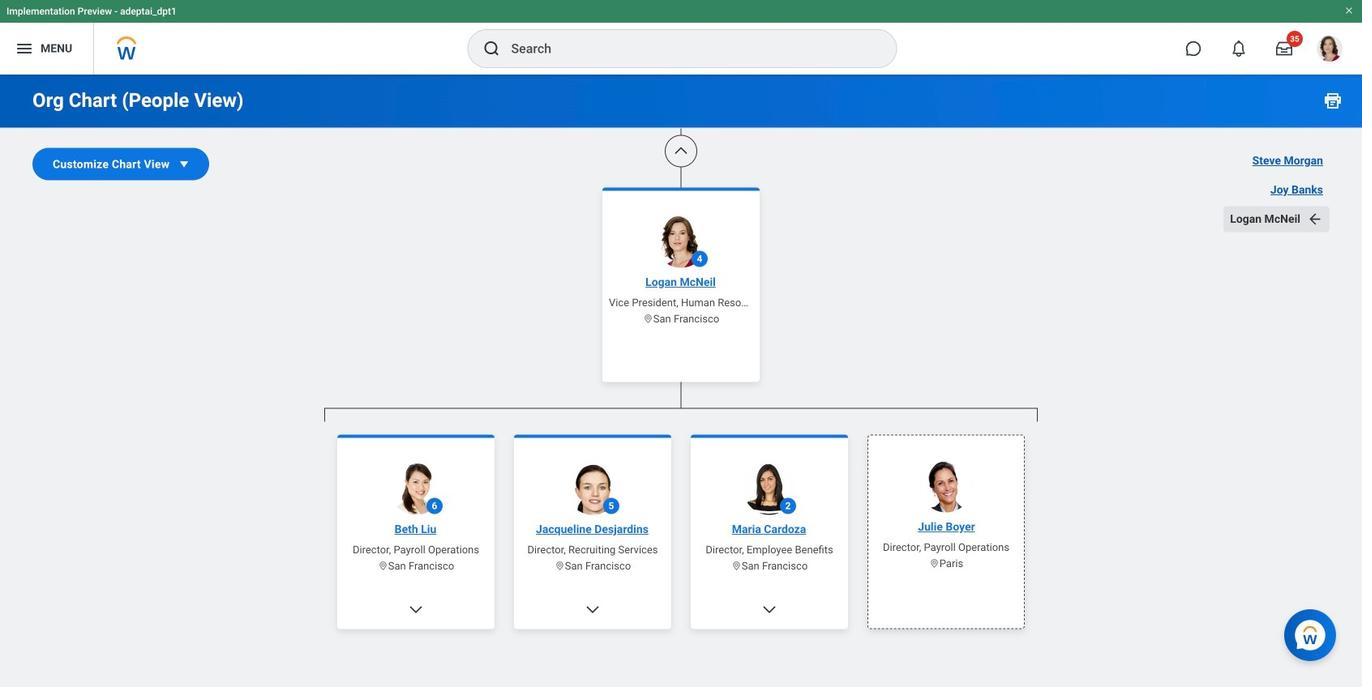 Task type: locate. For each thing, give the bounding box(es) containing it.
print org chart image
[[1323, 91, 1343, 110]]

1 horizontal spatial chevron down image
[[761, 602, 778, 618]]

0 vertical spatial location image
[[643, 314, 653, 324]]

Search Workday  search field
[[511, 31, 863, 66]]

location image
[[643, 314, 653, 324], [731, 561, 742, 572]]

search image
[[482, 39, 502, 58]]

chevron down image
[[585, 602, 601, 618], [761, 602, 778, 618]]

main content
[[0, 0, 1362, 688]]

0 horizontal spatial chevron down image
[[585, 602, 601, 618]]

location image for chevron down image at the bottom left
[[378, 561, 388, 572]]

0 horizontal spatial location image
[[378, 561, 388, 572]]

banner
[[0, 0, 1362, 75]]

chevron up image
[[673, 143, 689, 159]]

1 horizontal spatial location image
[[554, 561, 565, 572]]

1 vertical spatial location image
[[731, 561, 742, 572]]

location image
[[929, 559, 940, 569], [378, 561, 388, 572], [554, 561, 565, 572]]

arrow left image
[[1307, 211, 1323, 227]]

location image for second chevron down icon from right
[[554, 561, 565, 572]]

1 chevron down image from the left
[[585, 602, 601, 618]]

notifications large image
[[1231, 41, 1247, 57]]



Task type: describe. For each thing, give the bounding box(es) containing it.
caret down image
[[176, 156, 192, 172]]

close environment banner image
[[1344, 6, 1354, 15]]

0 horizontal spatial location image
[[643, 314, 653, 324]]

2 horizontal spatial location image
[[929, 559, 940, 569]]

1 horizontal spatial location image
[[731, 561, 742, 572]]

inbox large image
[[1276, 41, 1293, 57]]

2 chevron down image from the left
[[761, 602, 778, 618]]

chevron down image
[[408, 602, 424, 618]]

logan mcneil, logan mcneil, 4 direct reports element
[[324, 422, 1038, 688]]

profile logan mcneil image
[[1317, 36, 1343, 65]]

justify image
[[15, 39, 34, 58]]



Task type: vqa. For each thing, say whether or not it's contained in the screenshot.
list to the right
no



